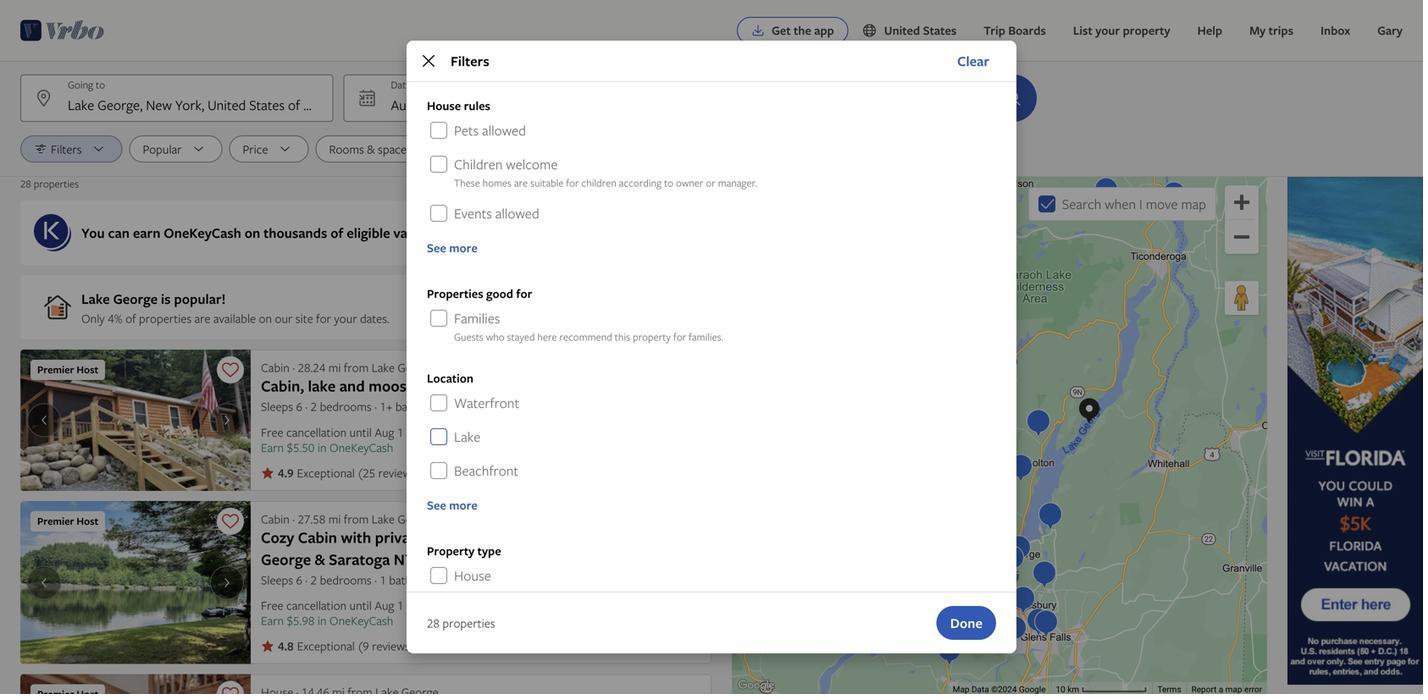 Task type: describe. For each thing, give the bounding box(es) containing it.
trips
[[1269, 22, 1294, 39]]

help link
[[1184, 14, 1236, 47]]

until for (25 reviews)
[[350, 424, 372, 441]]

to
[[664, 176, 674, 190]]

for inside children welcome these homes are suitable for children according to owner or manager.
[[566, 176, 579, 190]]

free for earn $5.98 in onekeycash
[[261, 598, 283, 614]]

0 horizontal spatial 28 properties
[[20, 177, 79, 191]]

xsmall image
[[261, 640, 275, 653]]

my trips link
[[1236, 14, 1307, 47]]

sleeps inside 'cabin · 28.24 mi from lake george cabin, lake and moose...oh my!! sleeps 6 · 2 bedrooms · 1+ bathroom'
[[261, 399, 293, 415]]

cabin · 27.58 mi from lake george cozy cabin with private river access, 25 minutes from lake george & saratoga ny. sleeps 6 · 2 bedrooms · 1 bathroom
[[261, 511, 666, 588]]

$356
[[656, 641, 677, 655]]

help
[[1198, 22, 1223, 39]]

28.24
[[298, 360, 326, 376]]

trip boards link
[[970, 14, 1060, 47]]

0 vertical spatial house
[[427, 98, 461, 114]]

property grounds image
[[20, 350, 251, 491]]

for inside the lake george is popular! only 4% of properties are available on our site for your dates.
[[316, 311, 331, 327]]

cabin for cozy cabin with private river access, 25 minutes from lake george & saratoga ny.
[[261, 511, 290, 527]]

properties inside dialog
[[443, 616, 495, 632]]

premier host for cabin, lake and moose...oh my!!
[[37, 363, 98, 377]]

lake inside the lake george is popular! only 4% of properties are available on our site for your dates.
[[81, 290, 110, 308]]

premier host for cozy cabin with private river access, 25 minutes from lake george & saratoga ny.
[[37, 515, 98, 529]]

search image
[[1003, 88, 1024, 108]]

· down saratoga
[[375, 572, 377, 588]]

or
[[706, 176, 716, 190]]

saratoga
[[329, 549, 390, 570]]

lake inside dialog
[[454, 428, 481, 447]]

list your property
[[1073, 22, 1171, 39]]

4%
[[108, 311, 123, 327]]

premier for cozy cabin with private river access, 25 minutes from lake george & saratoga ny.
[[37, 515, 74, 529]]

i
[[1140, 195, 1143, 214]]

in for $5.50
[[318, 440, 327, 456]]

show next image for cozy cabin with private river access, 25 minutes from lake george & saratoga ny. image
[[217, 576, 237, 590]]

· up $5.98
[[305, 572, 308, 588]]

children
[[454, 155, 503, 174]]

rooms & spaces button
[[316, 136, 452, 163]]

popular
[[143, 141, 182, 157]]

· left 1+
[[375, 399, 377, 415]]

river
[[428, 527, 460, 548]]

rooms & spaces
[[329, 141, 412, 157]]

show previous image for cozy cabin with private river access, 25 minutes from lake george & saratoga ny. image
[[34, 576, 54, 590]]

trip
[[984, 22, 1006, 39]]

families.
[[689, 330, 724, 344]]

location
[[427, 371, 474, 387]]

0 vertical spatial filters
[[451, 52, 489, 70]]

aug 15 - aug 16
[[391, 96, 482, 114]]

properties inside the lake george is popular! only 4% of properties are available on our site for your dates.
[[139, 311, 192, 327]]

cabin,
[[261, 376, 304, 397]]

dialog containing filters
[[407, 41, 1017, 695]]

earn for earn $5.98 in onekeycash
[[261, 613, 284, 629]]

the
[[794, 22, 812, 39]]

clear button
[[944, 44, 1003, 78]]

thousands
[[264, 224, 327, 242]]

only
[[81, 311, 105, 327]]

google image
[[736, 678, 777, 695]]

these
[[454, 176, 480, 190]]

from right minutes
[[596, 527, 630, 548]]

rules
[[464, 98, 491, 114]]

cancellation for $5.50
[[286, 424, 347, 441]]

1 horizontal spatial 28 properties
[[427, 616, 495, 632]]

· left 28.24
[[292, 360, 295, 376]]

· down 28.24
[[305, 399, 308, 415]]

see more button for events allowed
[[427, 240, 996, 256]]

6 inside 'cabin · 28.24 mi from lake george cabin, lake and moose...oh my!! sleeps 6 · 2 bedrooms · 1+ bathroom'
[[296, 399, 303, 415]]

you can earn onekeycash on thousands of eligible vacation homes. let's go!
[[81, 224, 549, 242]]

from for and
[[344, 360, 369, 376]]

download the app button image
[[752, 24, 765, 37]]

free cancellation until aug 1 earn $5.50 in onekeycash
[[261, 424, 404, 456]]

states
[[923, 22, 957, 39]]

cabin for cabin, lake and moose...oh my!!
[[261, 360, 290, 376]]

spaces
[[378, 141, 412, 157]]

get the app link
[[737, 17, 849, 44]]

let's
[[497, 224, 526, 242]]

host for cabin,
[[77, 363, 98, 377]]

bathroom inside cabin · 27.58 mi from lake george cozy cabin with private river access, 25 minutes from lake george & saratoga ny. sleeps 6 · 2 bedrooms · 1 bathroom
[[389, 572, 440, 588]]

dates.
[[360, 311, 390, 327]]

until for (9 reviews)
[[350, 598, 372, 614]]

15
[[417, 96, 431, 114]]

owner
[[676, 176, 704, 190]]

mi for lake
[[328, 360, 341, 376]]

my!!
[[453, 376, 485, 397]]

show next image for cabin, lake and moose...oh my!! image
[[217, 414, 237, 427]]

your inside the lake george is popular! only 4% of properties are available on our site for your dates.
[[334, 311, 357, 327]]

guests
[[454, 330, 484, 344]]

close sort and filter image
[[419, 51, 439, 71]]

boards
[[1009, 22, 1046, 39]]

earn
[[133, 224, 160, 242]]

& inside cabin · 27.58 mi from lake george cozy cabin with private river access, 25 minutes from lake george & saratoga ny. sleeps 6 · 2 bedrooms · 1 bathroom
[[315, 549, 325, 570]]

more for events allowed
[[449, 240, 478, 256]]

house inside the property type house
[[454, 567, 491, 585]]

27.58
[[298, 511, 326, 527]]

(25
[[358, 465, 375, 481]]

list your property link
[[1060, 14, 1184, 47]]

my
[[1250, 22, 1266, 39]]

waterfront
[[454, 394, 519, 413]]

homes.
[[449, 224, 493, 242]]

bedrooms inside 'cabin · 28.24 mi from lake george cabin, lake and moose...oh my!! sleeps 6 · 2 bedrooms · 1+ bathroom'
[[320, 399, 372, 415]]

here
[[537, 330, 557, 344]]

price
[[243, 141, 268, 157]]

my trips
[[1250, 22, 1294, 39]]

(9
[[358, 638, 369, 655]]

united states button
[[849, 14, 970, 47]]

$5.98
[[287, 613, 315, 629]]

for left families.
[[673, 330, 686, 344]]

of for eligible
[[331, 224, 343, 242]]

property inside properties good for families guests who stayed here recommend this property for families.
[[633, 330, 671, 344]]

see more button for beachfront
[[427, 498, 996, 514]]

george up ny.
[[398, 511, 435, 527]]

$356 total
[[656, 641, 700, 655]]

minutes
[[536, 527, 592, 548]]

1 horizontal spatial your
[[1096, 22, 1120, 39]]

aug for free cancellation until aug 1 earn $5.98 in onekeycash
[[375, 598, 394, 614]]

search
[[1062, 195, 1102, 214]]

exceptional for $5.98
[[297, 638, 355, 655]]

lake george is popular! only 4% of properties are available on our site for your dates.
[[81, 290, 390, 327]]

1 for free cancellation until aug 1 earn $5.50 in onekeycash
[[397, 424, 404, 441]]

and
[[340, 376, 365, 397]]

mi for cabin
[[328, 511, 341, 527]]

vacation
[[394, 224, 446, 242]]

on inside the lake george is popular! only 4% of properties are available on our site for your dates.
[[259, 311, 272, 327]]

onekeycash for free cancellation until aug 1 earn $5.50 in onekeycash
[[330, 440, 393, 456]]

are inside the lake george is popular! only 4% of properties are available on our site for your dates.
[[194, 311, 211, 327]]

$356 total button
[[654, 641, 702, 655]]

0 vertical spatial 28
[[20, 177, 31, 191]]

from for with
[[344, 511, 369, 527]]

events
[[454, 204, 492, 223]]

price button
[[229, 136, 309, 163]]

-
[[435, 96, 439, 114]]



Task type: locate. For each thing, give the bounding box(es) containing it.
28 properties down the property type house
[[427, 616, 495, 632]]

in inside free cancellation until aug 1 earn $5.98 in onekeycash
[[318, 613, 327, 629]]

cabin left 28.24
[[261, 360, 290, 376]]

bedrooms inside cabin · 27.58 mi from lake george cozy cabin with private river access, 25 minutes from lake george & saratoga ny. sleeps 6 · 2 bedrooms · 1 bathroom
[[320, 572, 372, 588]]

in right $5.98
[[318, 613, 327, 629]]

aug for aug 15 - aug 16
[[442, 96, 465, 114]]

see for beachfront
[[427, 498, 446, 514]]

aug inside free cancellation until aug 1 earn $5.50 in onekeycash
[[375, 424, 394, 441]]

1 vertical spatial exceptional
[[297, 638, 355, 655]]

aug inside free cancellation until aug 1 earn $5.98 in onekeycash
[[375, 598, 394, 614]]

1 vertical spatial 2
[[311, 572, 317, 588]]

access,
[[464, 527, 513, 548]]

according
[[619, 176, 662, 190]]

your
[[1096, 22, 1120, 39], [334, 311, 357, 327]]

mi right 27.58
[[328, 511, 341, 527]]

homes
[[483, 176, 512, 190]]

children welcome these homes are suitable for children according to owner or manager.
[[454, 155, 758, 190]]

1 horizontal spatial filters
[[451, 52, 489, 70]]

from inside 'cabin · 28.24 mi from lake george cabin, lake and moose...oh my!! sleeps 6 · 2 bedrooms · 1+ bathroom'
[[344, 360, 369, 376]]

moose...oh
[[369, 376, 450, 397]]

george down cozy in the bottom of the page
[[261, 549, 311, 570]]

2 2 from the top
[[311, 572, 317, 588]]

are inside children welcome these homes are suitable for children according to owner or manager.
[[514, 176, 528, 190]]

1 2 from the top
[[311, 399, 317, 415]]

your left dates.
[[334, 311, 357, 327]]

vrbo logo image
[[20, 17, 104, 44]]

premier for cabin, lake and moose...oh my!!
[[37, 363, 74, 377]]

free left the $5.50
[[261, 424, 283, 441]]

properties
[[427, 286, 484, 302]]

1 mi from the top
[[328, 360, 341, 376]]

earn for earn $5.50 in onekeycash
[[261, 440, 284, 456]]

1 vertical spatial &
[[315, 549, 325, 570]]

pets allowed
[[454, 121, 526, 140]]

0 horizontal spatial filters
[[51, 141, 82, 157]]

filters button
[[20, 136, 122, 163]]

0 vertical spatial see more button
[[427, 240, 996, 256]]

properties down the property type house
[[443, 616, 495, 632]]

site
[[296, 311, 313, 327]]

of inside the lake george is popular! only 4% of properties are available on our site for your dates.
[[126, 311, 136, 327]]

1 vertical spatial premier
[[37, 515, 74, 529]]

free inside free cancellation until aug 1 earn $5.98 in onekeycash
[[261, 598, 283, 614]]

move
[[1146, 195, 1178, 214]]

1 vertical spatial in
[[318, 613, 327, 629]]

1 vertical spatial are
[[194, 311, 211, 327]]

1 horizontal spatial 28
[[427, 616, 440, 632]]

more
[[449, 240, 478, 256], [449, 498, 478, 514]]

1 vertical spatial properties
[[139, 311, 192, 327]]

1 vertical spatial earn
[[261, 613, 284, 629]]

4.8
[[278, 639, 294, 655]]

house rules
[[427, 98, 491, 114]]

until up (25
[[350, 424, 372, 441]]

in for $5.98
[[318, 613, 327, 629]]

your right "list" at the top right of page
[[1096, 22, 1120, 39]]

0 horizontal spatial properties
[[34, 177, 79, 191]]

onekeycash inside free cancellation until aug 1 earn $5.50 in onekeycash
[[330, 440, 393, 456]]

map region
[[732, 177, 1268, 695]]

reviews) inside the 4.8 exceptional (9 reviews)
[[372, 638, 414, 655]]

1 down ny.
[[397, 598, 404, 614]]

free for earn $5.50 in onekeycash
[[261, 424, 283, 441]]

1 more from the top
[[449, 240, 478, 256]]

from right lake
[[344, 360, 369, 376]]

mi inside 'cabin · 28.24 mi from lake george cabin, lake and moose...oh my!! sleeps 6 · 2 bedrooms · 1+ bathroom'
[[328, 360, 341, 376]]

inbox link
[[1307, 14, 1364, 47]]

2 host from the top
[[77, 515, 98, 529]]

1 vertical spatial of
[[126, 311, 136, 327]]

28 down the filters button
[[20, 177, 31, 191]]

of left eligible at the top of the page
[[331, 224, 343, 242]]

2 see more from the top
[[427, 498, 478, 514]]

cancellation down lake
[[286, 424, 347, 441]]

mi
[[328, 360, 341, 376], [328, 511, 341, 527]]

2 in from the top
[[318, 613, 327, 629]]

2 horizontal spatial properties
[[443, 616, 495, 632]]

property
[[1123, 22, 1171, 39], [633, 330, 671, 344]]

premier host up show previous image for cozy cabin with private river access, 25 minutes from lake george & saratoga ny.
[[37, 515, 98, 529]]

see more for beachfront
[[427, 498, 478, 514]]

0 horizontal spatial &
[[315, 549, 325, 570]]

earn up xsmall icon in the left of the page
[[261, 440, 284, 456]]

1 vertical spatial mi
[[328, 511, 341, 527]]

onekeycash up (25
[[330, 440, 393, 456]]

done
[[950, 614, 983, 633]]

1 inside cabin · 27.58 mi from lake george cozy cabin with private river access, 25 minutes from lake george & saratoga ny. sleeps 6 · 2 bedrooms · 1 bathroom
[[380, 572, 386, 588]]

cancellation for $5.98
[[286, 598, 347, 614]]

2 inside 'cabin · 28.24 mi from lake george cabin, lake and moose...oh my!! sleeps 6 · 2 bedrooms · 1+ bathroom'
[[311, 399, 317, 415]]

1 vertical spatial onekeycash
[[330, 440, 393, 456]]

1 free from the top
[[261, 424, 283, 441]]

2 6 from the top
[[296, 572, 303, 588]]

reviews) for earn $5.50 in onekeycash
[[378, 465, 421, 481]]

cancellation up the 4.8 exceptional (9 reviews)
[[286, 598, 347, 614]]

0 vertical spatial premier
[[37, 363, 74, 377]]

2 vertical spatial 1
[[397, 598, 404, 614]]

xsmall image
[[261, 467, 275, 480]]

bathroom inside 'cabin · 28.24 mi from lake george cabin, lake and moose...oh my!! sleeps 6 · 2 bedrooms · 1+ bathroom'
[[396, 399, 446, 415]]

allowed for events allowed
[[495, 204, 539, 223]]

0 vertical spatial 6
[[296, 399, 303, 415]]

1 horizontal spatial property
[[1123, 22, 1171, 39]]

in right the $5.50
[[318, 440, 327, 456]]

0 vertical spatial properties
[[34, 177, 79, 191]]

28 properties down the filters button
[[20, 177, 79, 191]]

2 sleeps from the top
[[261, 572, 293, 588]]

cancellation inside free cancellation until aug 1 earn $5.50 in onekeycash
[[286, 424, 347, 441]]

2 up free cancellation until aug 1 earn $5.98 in onekeycash
[[311, 572, 317, 588]]

1 vertical spatial 1
[[380, 572, 386, 588]]

property right "this"
[[633, 330, 671, 344]]

in inside free cancellation until aug 1 earn $5.50 in onekeycash
[[318, 440, 327, 456]]

0 vertical spatial of
[[331, 224, 343, 242]]

0 horizontal spatial property
[[633, 330, 671, 344]]

bedrooms down and
[[320, 399, 372, 415]]

0 vertical spatial &
[[367, 141, 375, 157]]

1 vertical spatial reviews)
[[372, 638, 414, 655]]

allowed up let's
[[495, 204, 539, 223]]

cabin left with
[[298, 527, 337, 548]]

aug down ny.
[[375, 598, 394, 614]]

is
[[161, 290, 171, 308]]

1 vertical spatial house
[[454, 567, 491, 585]]

6 down cabin,
[[296, 399, 303, 415]]

1 premier host from the top
[[37, 363, 98, 377]]

1 sleeps from the top
[[261, 399, 293, 415]]

go!
[[530, 224, 549, 242]]

0 horizontal spatial are
[[194, 311, 211, 327]]

1 bedrooms from the top
[[320, 399, 372, 415]]

our
[[275, 311, 293, 327]]

0 vertical spatial cancellation
[[286, 424, 347, 441]]

aug 15 - aug 16 button
[[343, 75, 656, 122]]

from up saratoga
[[344, 511, 369, 527]]

free inside free cancellation until aug 1 earn $5.50 in onekeycash
[[261, 424, 283, 441]]

properties down is
[[139, 311, 192, 327]]

2 see from the top
[[427, 498, 446, 514]]

cabin · 28.24 mi from lake george cabin, lake and moose...oh my!! sleeps 6 · 2 bedrooms · 1+ bathroom
[[261, 360, 485, 415]]

aug down 1+
[[375, 424, 394, 441]]

sleeps down cozy in the bottom of the page
[[261, 572, 293, 588]]

1 exceptional from the top
[[297, 465, 355, 481]]

0 horizontal spatial 28
[[20, 177, 31, 191]]

· left 27.58
[[292, 511, 295, 527]]

1 vertical spatial free
[[261, 598, 283, 614]]

2 exceptional from the top
[[297, 638, 355, 655]]

2 premier host from the top
[[37, 515, 98, 529]]

2 vertical spatial properties
[[443, 616, 495, 632]]

golf image
[[20, 502, 251, 665]]

1 see more button from the top
[[427, 240, 996, 256]]

app
[[814, 22, 834, 39]]

more for beachfront
[[449, 498, 478, 514]]

1 vertical spatial on
[[259, 311, 272, 327]]

see for events allowed
[[427, 240, 446, 256]]

2 mi from the top
[[328, 511, 341, 527]]

1 in from the top
[[318, 440, 327, 456]]

until inside free cancellation until aug 1 earn $5.98 in onekeycash
[[350, 598, 372, 614]]

cancellation
[[286, 424, 347, 441], [286, 598, 347, 614]]

premier host up show previous image for cabin, lake and moose...oh my!!
[[37, 363, 98, 377]]

onekeycash up (9
[[330, 613, 393, 629]]

1 vertical spatial sleeps
[[261, 572, 293, 588]]

george up "4%"
[[113, 290, 158, 308]]

0 vertical spatial bedrooms
[[320, 399, 372, 415]]

onekeycash inside free cancellation until aug 1 earn $5.98 in onekeycash
[[330, 613, 393, 629]]

1 down moose...oh
[[397, 424, 404, 441]]

0 vertical spatial property
[[1123, 22, 1171, 39]]

28 down the property type house
[[427, 616, 440, 632]]

premier
[[37, 363, 74, 377], [37, 515, 74, 529]]

1 horizontal spatial of
[[331, 224, 343, 242]]

see
[[427, 240, 446, 256], [427, 498, 446, 514]]

1 vertical spatial see more button
[[427, 498, 996, 514]]

0 vertical spatial your
[[1096, 22, 1120, 39]]

0 vertical spatial onekeycash
[[164, 224, 241, 242]]

show previous image for cabin, lake and moose...oh my!! image
[[34, 414, 54, 427]]

pets
[[454, 121, 479, 140]]

bathroom
[[396, 399, 446, 415], [389, 572, 440, 588]]

george
[[113, 290, 158, 308], [398, 360, 435, 376], [398, 511, 435, 527], [261, 549, 311, 570]]

0 vertical spatial mi
[[328, 360, 341, 376]]

0 vertical spatial allowed
[[482, 121, 526, 140]]

1 vertical spatial bathroom
[[389, 572, 440, 588]]

george left my!!
[[398, 360, 435, 376]]

allowed
[[482, 121, 526, 140], [495, 204, 539, 223]]

onekeycash for free cancellation until aug 1 earn $5.98 in onekeycash
[[330, 613, 393, 629]]

cozy
[[261, 527, 294, 548]]

0 vertical spatial see more
[[427, 240, 478, 256]]

1 vertical spatial allowed
[[495, 204, 539, 223]]

house left 16 at the top of page
[[427, 98, 461, 114]]

25
[[517, 527, 533, 548]]

& inside button
[[367, 141, 375, 157]]

1 vertical spatial 6
[[296, 572, 303, 588]]

2 vertical spatial onekeycash
[[330, 613, 393, 629]]

2 premier from the top
[[37, 515, 74, 529]]

2 bedrooms from the top
[[320, 572, 372, 588]]

stayed
[[507, 330, 535, 344]]

sleeps inside cabin · 27.58 mi from lake george cozy cabin with private river access, 25 minutes from lake george & saratoga ny. sleeps 6 · 2 bedrooms · 1 bathroom
[[261, 572, 293, 588]]

0 vertical spatial sleeps
[[261, 399, 293, 415]]

1 inside free cancellation until aug 1 earn $5.50 in onekeycash
[[397, 424, 404, 441]]

for
[[566, 176, 579, 190], [516, 286, 532, 302], [316, 311, 331, 327], [673, 330, 686, 344]]

1 horizontal spatial &
[[367, 141, 375, 157]]

1 vertical spatial see
[[427, 498, 446, 514]]

2 more from the top
[[449, 498, 478, 514]]

1 vertical spatial see more
[[427, 498, 478, 514]]

available
[[213, 311, 256, 327]]

1 for free cancellation until aug 1 earn $5.98 in onekeycash
[[397, 598, 404, 614]]

cabin left 27.58
[[261, 511, 290, 527]]

property type house
[[427, 544, 501, 585]]

ny.
[[394, 549, 418, 570]]

& left saratoga
[[315, 549, 325, 570]]

0 vertical spatial host
[[77, 363, 98, 377]]

living area image
[[20, 675, 251, 695]]

aug
[[391, 96, 413, 114], [442, 96, 465, 114], [375, 424, 394, 441], [375, 598, 394, 614]]

small image
[[862, 23, 884, 38]]

0 vertical spatial in
[[318, 440, 327, 456]]

reviews) for earn $5.98 in onekeycash
[[372, 638, 414, 655]]

popular button
[[129, 136, 222, 163]]

6 inside cabin · 27.58 mi from lake george cozy cabin with private river access, 25 minutes from lake george & saratoga ny. sleeps 6 · 2 bedrooms · 1 bathroom
[[296, 572, 303, 588]]

1 6 from the top
[[296, 399, 303, 415]]

0 horizontal spatial your
[[334, 311, 357, 327]]

reviews)
[[378, 465, 421, 481], [372, 638, 414, 655]]

1 earn from the top
[[261, 440, 284, 456]]

lake inside 'cabin · 28.24 mi from lake george cabin, lake and moose...oh my!! sleeps 6 · 2 bedrooms · 1+ bathroom'
[[372, 360, 395, 376]]

of for properties
[[126, 311, 136, 327]]

1 vertical spatial premier host
[[37, 515, 98, 529]]

1 down saratoga
[[380, 572, 386, 588]]

1 see from the top
[[427, 240, 446, 256]]

for right site at top
[[316, 311, 331, 327]]

premier up show previous image for cabin, lake and moose...oh my!!
[[37, 363, 74, 377]]

4.9
[[278, 466, 294, 482]]

1 host from the top
[[77, 363, 98, 377]]

aug right - in the left of the page
[[442, 96, 465, 114]]

exceptional inside the 4.8 exceptional (9 reviews)
[[297, 638, 355, 655]]

rooms
[[329, 141, 364, 157]]

aug for free cancellation until aug 1 earn $5.50 in onekeycash
[[375, 424, 394, 441]]

george inside 'cabin · 28.24 mi from lake george cabin, lake and moose...oh my!! sleeps 6 · 2 bedrooms · 1+ bathroom'
[[398, 360, 435, 376]]

on left thousands
[[245, 224, 260, 242]]

property left help link
[[1123, 22, 1171, 39]]

1 premier from the top
[[37, 363, 74, 377]]

are down welcome
[[514, 176, 528, 190]]

total
[[680, 641, 700, 655]]

2 see more button from the top
[[427, 498, 996, 514]]

suitable
[[530, 176, 564, 190]]

0 vertical spatial premier host
[[37, 363, 98, 377]]

properties down the filters button
[[34, 177, 79, 191]]

are down popular!
[[194, 311, 211, 327]]

host
[[77, 363, 98, 377], [77, 515, 98, 529]]

2 until from the top
[[350, 598, 372, 614]]

are
[[514, 176, 528, 190], [194, 311, 211, 327]]

premier up show previous image for cozy cabin with private river access, 25 minutes from lake george & saratoga ny.
[[37, 515, 74, 529]]

premier host
[[37, 363, 98, 377], [37, 515, 98, 529]]

1 vertical spatial until
[[350, 598, 372, 614]]

recommend
[[560, 330, 612, 344]]

cancellation inside free cancellation until aug 1 earn $5.98 in onekeycash
[[286, 598, 347, 614]]

0 vertical spatial earn
[[261, 440, 284, 456]]

who
[[486, 330, 505, 344]]

1 vertical spatial bedrooms
[[320, 572, 372, 588]]

exceptional down free cancellation until aug 1 earn $5.98 in onekeycash
[[297, 638, 355, 655]]

1 vertical spatial host
[[77, 515, 98, 529]]

children
[[582, 176, 617, 190]]

of right "4%"
[[126, 311, 136, 327]]

1 vertical spatial property
[[633, 330, 671, 344]]

host for cozy
[[77, 515, 98, 529]]

1 vertical spatial 28 properties
[[427, 616, 495, 632]]

see more for events allowed
[[427, 240, 478, 256]]

beachfront
[[454, 462, 519, 480]]

for right suitable
[[566, 176, 579, 190]]

filters inside button
[[51, 141, 82, 157]]

1 horizontal spatial are
[[514, 176, 528, 190]]

exceptional down free cancellation until aug 1 earn $5.50 in onekeycash
[[297, 465, 355, 481]]

6
[[296, 399, 303, 415], [296, 572, 303, 588]]

reviews) inside 4.9 exceptional (25 reviews)
[[378, 465, 421, 481]]

1 vertical spatial 28
[[427, 616, 440, 632]]

0 vertical spatial bathroom
[[396, 399, 446, 415]]

get
[[772, 22, 791, 39]]

bedrooms down saratoga
[[320, 572, 372, 588]]

1 see more from the top
[[427, 240, 478, 256]]

more down 'events'
[[449, 240, 478, 256]]

filters
[[451, 52, 489, 70], [51, 141, 82, 157]]

2 free from the top
[[261, 598, 283, 614]]

bathroom down moose...oh
[[396, 399, 446, 415]]

more up river
[[449, 498, 478, 514]]

united
[[884, 22, 920, 39]]

aug left the 15 on the left top of page
[[391, 96, 413, 114]]

families
[[454, 309, 500, 328]]

1 inside free cancellation until aug 1 earn $5.98 in onekeycash
[[397, 598, 404, 614]]

exceptional for $5.50
[[297, 465, 355, 481]]

see more button
[[427, 240, 996, 256], [427, 498, 996, 514]]

on left our
[[259, 311, 272, 327]]

see left homes.
[[427, 240, 446, 256]]

2 down lake
[[311, 399, 317, 415]]

bathroom down ny.
[[389, 572, 440, 588]]

see more down 'events'
[[427, 240, 478, 256]]

you
[[81, 224, 105, 242]]

0 vertical spatial until
[[350, 424, 372, 441]]

4.8 exceptional (9 reviews)
[[278, 638, 414, 655]]

0 vertical spatial 2
[[311, 399, 317, 415]]

search when i move map
[[1062, 195, 1207, 214]]

0 vertical spatial are
[[514, 176, 528, 190]]

earn
[[261, 440, 284, 456], [261, 613, 284, 629]]

1 vertical spatial your
[[334, 311, 357, 327]]

trip boards
[[984, 22, 1046, 39]]

cabin inside 'cabin · 28.24 mi from lake george cabin, lake and moose...oh my!! sleeps 6 · 2 bedrooms · 1+ bathroom'
[[261, 360, 290, 376]]

united states
[[884, 22, 957, 39]]

earn inside free cancellation until aug 1 earn $5.50 in onekeycash
[[261, 440, 284, 456]]

dialog
[[407, 41, 1017, 695]]

until inside free cancellation until aug 1 earn $5.50 in onekeycash
[[350, 424, 372, 441]]

lake
[[308, 376, 336, 397]]

0 vertical spatial more
[[449, 240, 478, 256]]

reviews) right (9
[[372, 638, 414, 655]]

0 vertical spatial on
[[245, 224, 260, 242]]

0 vertical spatial exceptional
[[297, 465, 355, 481]]

see more up river
[[427, 498, 478, 514]]

2 inside cabin · 27.58 mi from lake george cozy cabin with private river access, 25 minutes from lake george & saratoga ny. sleeps 6 · 2 bedrooms · 1 bathroom
[[311, 572, 317, 588]]

list
[[1073, 22, 1093, 39]]

mi inside cabin · 27.58 mi from lake george cozy cabin with private river access, 25 minutes from lake george & saratoga ny. sleeps 6 · 2 bedrooms · 1 bathroom
[[328, 511, 341, 527]]

type
[[478, 544, 501, 560]]

2 cancellation from the top
[[286, 598, 347, 614]]

for right good
[[516, 286, 532, 302]]

see up river
[[427, 498, 446, 514]]

0 horizontal spatial of
[[126, 311, 136, 327]]

1 vertical spatial filters
[[51, 141, 82, 157]]

0 vertical spatial see
[[427, 240, 446, 256]]

house down type
[[454, 567, 491, 585]]

property
[[427, 544, 475, 560]]

mi right 28.24
[[328, 360, 341, 376]]

0 vertical spatial 28 properties
[[20, 177, 79, 191]]

properties good for families guests who stayed here recommend this property for families.
[[427, 286, 724, 344]]

until up (9
[[350, 598, 372, 614]]

6 up $5.98
[[296, 572, 303, 588]]

reviews) right (25
[[378, 465, 421, 481]]

1 horizontal spatial properties
[[139, 311, 192, 327]]

earn inside free cancellation until aug 1 earn $5.98 in onekeycash
[[261, 613, 284, 629]]

0 vertical spatial free
[[261, 424, 283, 441]]

1 vertical spatial more
[[449, 498, 478, 514]]

allowed for pets allowed
[[482, 121, 526, 140]]

2 earn from the top
[[261, 613, 284, 629]]

0 vertical spatial 1
[[397, 424, 404, 441]]

sleeps down cabin,
[[261, 399, 293, 415]]

when
[[1105, 195, 1136, 214]]

4.9 exceptional (25 reviews)
[[278, 465, 421, 482]]

1
[[397, 424, 404, 441], [380, 572, 386, 588], [397, 598, 404, 614]]

exceptional inside 4.9 exceptional (25 reviews)
[[297, 465, 355, 481]]

free left $5.98
[[261, 598, 283, 614]]

1 until from the top
[[350, 424, 372, 441]]

earn up xsmall image
[[261, 613, 284, 629]]

this
[[615, 330, 630, 344]]

0 vertical spatial reviews)
[[378, 465, 421, 481]]

george inside the lake george is popular! only 4% of properties are available on our site for your dates.
[[113, 290, 158, 308]]

allowed down rules
[[482, 121, 526, 140]]

1 vertical spatial cancellation
[[286, 598, 347, 614]]

done button
[[937, 607, 996, 641]]

1 cancellation from the top
[[286, 424, 347, 441]]

& left spaces
[[367, 141, 375, 157]]

onekeycash right earn
[[164, 224, 241, 242]]



Task type: vqa. For each thing, say whether or not it's contained in the screenshot.
2nd "6" from the bottom
yes



